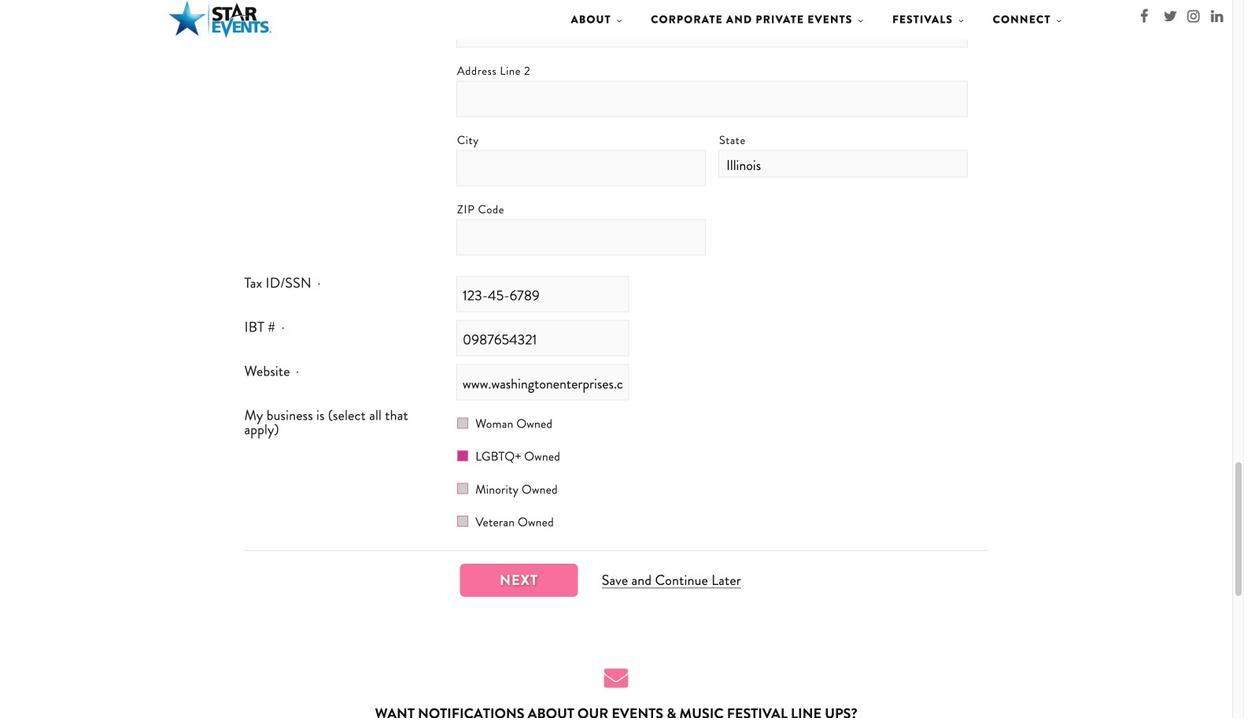 Task type: locate. For each thing, give the bounding box(es) containing it.
None text field
[[457, 12, 969, 48], [457, 150, 706, 186], [457, 276, 629, 312], [457, 12, 969, 48], [457, 150, 706, 186], [457, 276, 629, 312]]

None text field
[[457, 81, 969, 117], [457, 219, 706, 255], [457, 320, 629, 356], [457, 364, 629, 400], [457, 81, 969, 117], [457, 219, 706, 255], [457, 320, 629, 356], [457, 364, 629, 400]]

None button
[[460, 564, 578, 597]]

None checkbox
[[457, 483, 468, 494], [457, 516, 468, 527], [457, 483, 468, 494], [457, 516, 468, 527]]

starevents image
[[168, 0, 273, 39]]

None checkbox
[[457, 418, 468, 429], [457, 450, 468, 461], [457, 418, 468, 429], [457, 450, 468, 461]]



